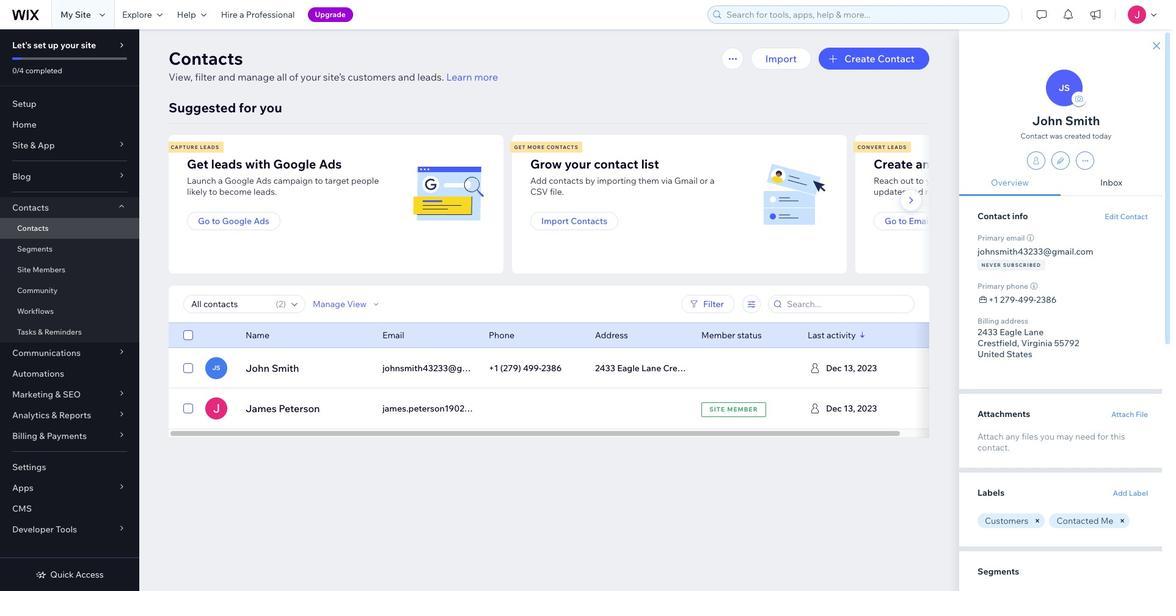 Task type: vqa. For each thing, say whether or not it's contained in the screenshot.
the Site inside Site Members Link
yes



Task type: locate. For each thing, give the bounding box(es) containing it.
0 horizontal spatial email
[[382, 330, 404, 341]]

Search... field
[[783, 296, 910, 313]]

0/4 completed
[[12, 66, 62, 75]]

attach left "any"
[[978, 431, 1004, 442]]

attach inside attach any files you may need for this contact.
[[978, 431, 1004, 442]]

billing & payments button
[[0, 426, 139, 447]]

more.
[[925, 186, 948, 197]]

leads right convert
[[888, 144, 907, 150]]

0 vertical spatial marketing
[[933, 216, 974, 227]]

let's
[[12, 40, 32, 51]]

likely
[[187, 186, 207, 197]]

0 horizontal spatial john
[[246, 362, 269, 375]]

contact inside john smith contact was created today
[[1021, 131, 1048, 141]]

+1 left (279)
[[489, 363, 498, 374]]

email right an on the right
[[933, 156, 964, 172]]

1 vertical spatial add
[[1113, 489, 1127, 498]]

johnsmith43233@gmail.com up subscribed
[[978, 246, 1093, 257]]

0 vertical spatial attach
[[1111, 410, 1134, 419]]

leads. right become at the top left
[[254, 186, 277, 197]]

smith up james peterson
[[272, 362, 299, 375]]

1 vertical spatial leads.
[[254, 186, 277, 197]]

and right "filter"
[[218, 71, 235, 83]]

developer tools
[[12, 524, 77, 535]]

2 dec 13, 2023 from the top
[[826, 403, 877, 414]]

0 horizontal spatial campaign
[[273, 175, 313, 186]]

john down name at the bottom
[[246, 362, 269, 375]]

ads inside go to google ads button
[[254, 216, 269, 227]]

site members
[[17, 265, 65, 274]]

1 dec 13, 2023 from the top
[[826, 363, 877, 374]]

2 primary from the top
[[978, 282, 1005, 291]]

1 vertical spatial smith
[[272, 362, 299, 375]]

)
[[283, 299, 286, 310]]

last activity
[[808, 330, 856, 341]]

access
[[76, 569, 104, 580]]

dec for peterson
[[826, 403, 842, 414]]

your up contacts
[[565, 156, 591, 172]]

0 vertical spatial 499-
[[1018, 294, 1036, 305]]

1 horizontal spatial email
[[1006, 233, 1025, 243]]

& left app
[[30, 140, 36, 151]]

ads up target
[[319, 156, 342, 172]]

site & app
[[12, 140, 55, 151]]

help button
[[170, 0, 214, 29]]

499-
[[1018, 294, 1036, 305], [523, 363, 541, 374]]

1 dec from the top
[[826, 363, 842, 374]]

primary
[[978, 233, 1005, 243], [978, 282, 1005, 291]]

create contact
[[845, 53, 915, 65]]

0 vertical spatial primary
[[978, 233, 1005, 243]]

people
[[351, 175, 379, 186]]

edit contact button
[[1105, 211, 1148, 222]]

&
[[30, 140, 36, 151], [38, 327, 43, 337], [55, 389, 61, 400], [52, 410, 57, 421], [39, 431, 45, 442]]

attach file
[[1111, 410, 1148, 419]]

1 horizontal spatial smith
[[1065, 113, 1100, 128]]

to
[[315, 175, 323, 186], [916, 175, 924, 186], [209, 186, 217, 197], [212, 216, 220, 227], [899, 216, 907, 227]]

0 horizontal spatial attach
[[978, 431, 1004, 442]]

& inside popup button
[[52, 410, 57, 421]]

1 horizontal spatial leads.
[[417, 71, 444, 83]]

0 vertical spatial js
[[1059, 82, 1070, 93]]

& for billing
[[39, 431, 45, 442]]

never
[[982, 262, 1001, 268]]

1 vertical spatial dec
[[826, 403, 842, 414]]

contacts inside "button"
[[571, 216, 607, 227]]

1 horizontal spatial attach
[[1111, 410, 1134, 419]]

a right or
[[710, 175, 715, 186]]

& down the analytics & reports
[[39, 431, 45, 442]]

james
[[246, 403, 277, 415]]

for down the manage
[[239, 100, 257, 115]]

0 horizontal spatial and
[[218, 71, 235, 83]]

add inside button
[[1113, 489, 1127, 498]]

1 horizontal spatial +1
[[989, 294, 998, 305]]

attach inside "button"
[[1111, 410, 1134, 419]]

1 vertical spatial attach
[[978, 431, 1004, 442]]

up
[[48, 40, 59, 51]]

1 vertical spatial segments
[[978, 566, 1019, 577]]

1 horizontal spatial with
[[994, 175, 1011, 186]]

view link
[[830, 357, 882, 379], [830, 398, 882, 420]]

0 vertical spatial johnsmith43233@gmail.com
[[978, 246, 1093, 257]]

email down info
[[1006, 233, 1025, 243]]

0 horizontal spatial add
[[530, 175, 547, 186]]

my site
[[60, 9, 91, 20]]

add inside grow your contact list add contacts by importing them via gmail or a csv file.
[[530, 175, 547, 186]]

2 leads from the left
[[888, 144, 907, 150]]

to down become at the top left
[[212, 216, 220, 227]]

1 vertical spatial for
[[1097, 431, 1109, 442]]

& right tasks
[[38, 327, 43, 337]]

0 vertical spatial import
[[765, 53, 797, 65]]

to right out
[[916, 175, 924, 186]]

& for marketing
[[55, 389, 61, 400]]

launch
[[187, 175, 216, 186]]

create inside button
[[845, 53, 875, 65]]

0 vertical spatial you
[[260, 100, 282, 115]]

go down updates
[[885, 216, 897, 227]]

0 vertical spatial 2023
[[857, 363, 877, 374]]

2 13, from the top
[[844, 403, 855, 414]]

status
[[737, 330, 762, 341]]

1 vertical spatial js
[[212, 364, 220, 372]]

edit
[[1105, 212, 1119, 221]]

contact left was
[[1021, 131, 1048, 141]]

john for john smith
[[246, 362, 269, 375]]

2386 for +1 (279) 499-2386
[[541, 363, 562, 374]]

0 vertical spatial email
[[909, 216, 931, 227]]

1 vertical spatial email
[[382, 330, 404, 341]]

customers
[[348, 71, 396, 83]]

0 horizontal spatial billing
[[12, 431, 37, 442]]

campaign
[[967, 156, 1025, 172], [273, 175, 313, 186]]

0 horizontal spatial import
[[541, 216, 569, 227]]

1 horizontal spatial johnsmith43233@gmail.com
[[978, 246, 1093, 257]]

& left seo
[[55, 389, 61, 400]]

john
[[1032, 113, 1063, 128], [246, 362, 269, 375]]

site inside dropdown button
[[12, 140, 28, 151]]

js up james peterson icon
[[212, 364, 220, 372]]

your right of
[[300, 71, 321, 83]]

eagle
[[1000, 327, 1022, 338]]

0 vertical spatial create
[[845, 53, 875, 65]]

1 horizontal spatial 2386
[[1036, 294, 1057, 305]]

2386 up the lane
[[1036, 294, 1057, 305]]

of
[[289, 71, 298, 83]]

campaign up overview
[[967, 156, 1025, 172]]

smith up created
[[1065, 113, 1100, 128]]

contacts inside dropdown button
[[12, 202, 49, 213]]

1 horizontal spatial js
[[1059, 82, 1070, 93]]

leads
[[211, 156, 242, 172]]

leads for get
[[200, 144, 219, 150]]

billing up 2433 at the bottom of page
[[978, 316, 999, 326]]

2 go from the left
[[885, 216, 897, 227]]

primary for primary email
[[978, 233, 1005, 243]]

add down grow
[[530, 175, 547, 186]]

quick
[[50, 569, 74, 580]]

2 dec from the top
[[826, 403, 842, 414]]

campaign inside get leads with google ads launch a google ads campaign to target people likely to become leads.
[[273, 175, 313, 186]]

go for get
[[198, 216, 210, 227]]

dec 13, 2023 for peterson
[[826, 403, 877, 414]]

campaign left target
[[273, 175, 313, 186]]

1 horizontal spatial leads
[[888, 144, 907, 150]]

0 horizontal spatial with
[[245, 156, 271, 172]]

reminders
[[44, 327, 82, 337]]

your down an on the right
[[926, 175, 944, 186]]

0 vertical spatial +1
[[989, 294, 998, 305]]

499- down phone in the right of the page
[[1018, 294, 1036, 305]]

2 vertical spatial ads
[[254, 216, 269, 227]]

you inside attach any files you may need for this contact.
[[1040, 431, 1055, 442]]

1 view link from the top
[[830, 357, 882, 379]]

+1 279-499-2386
[[989, 294, 1057, 305]]

1 horizontal spatial add
[[1113, 489, 1127, 498]]

segments link
[[0, 239, 139, 260]]

2 vertical spatial view
[[844, 403, 867, 415]]

0 vertical spatial with
[[245, 156, 271, 172]]

grow
[[530, 156, 562, 172]]

0 horizontal spatial +1
[[489, 363, 498, 374]]

0 horizontal spatial marketing
[[12, 389, 53, 400]]

None checkbox
[[183, 328, 193, 343], [183, 361, 193, 376], [183, 401, 193, 416], [183, 328, 193, 343], [183, 361, 193, 376], [183, 401, 193, 416]]

more
[[528, 144, 545, 150]]

0 vertical spatial 13,
[[844, 363, 855, 374]]

+1 left 279-
[[989, 294, 998, 305]]

go down likely
[[198, 216, 210, 227]]

1 2023 from the top
[[857, 363, 877, 374]]

create contact button
[[819, 48, 929, 70]]

import inside import contacts "button"
[[541, 216, 569, 227]]

1 vertical spatial import
[[541, 216, 569, 227]]

them
[[638, 175, 659, 186]]

contacts up "filter"
[[169, 48, 243, 69]]

analytics & reports
[[12, 410, 91, 421]]

completed
[[25, 66, 62, 75]]

smith inside john smith contact was created today
[[1065, 113, 1100, 128]]

Search for tools, apps, help & more... field
[[723, 6, 1005, 23]]

0 horizontal spatial email
[[933, 156, 964, 172]]

& for tasks
[[38, 327, 43, 337]]

member status
[[701, 330, 762, 341]]

john up was
[[1032, 113, 1063, 128]]

0 vertical spatial add
[[530, 175, 547, 186]]

contacts down blog
[[12, 202, 49, 213]]

import inside import button
[[765, 53, 797, 65]]

499- right (279)
[[523, 363, 541, 374]]

primary down "never"
[[978, 282, 1005, 291]]

1 horizontal spatial 499-
[[1018, 294, 1036, 305]]

a down leads
[[218, 175, 223, 186]]

you down all
[[260, 100, 282, 115]]

contacts
[[549, 175, 583, 186]]

your inside grow your contact list add contacts by importing them via gmail or a csv file.
[[565, 156, 591, 172]]

leads. left learn
[[417, 71, 444, 83]]

newsletters,
[[1013, 175, 1061, 186]]

leads. inside contacts view, filter and manage all of your site's customers and leads. learn more
[[417, 71, 444, 83]]

2 horizontal spatial and
[[908, 186, 923, 197]]

2 view link from the top
[[830, 398, 882, 420]]

go to email marketing
[[885, 216, 974, 227]]

0 horizontal spatial 499-
[[523, 363, 541, 374]]

1 vertical spatial 499-
[[523, 363, 541, 374]]

contact right edit on the top of page
[[1120, 212, 1148, 221]]

0 vertical spatial smith
[[1065, 113, 1100, 128]]

leads up get at top left
[[200, 144, 219, 150]]

0 horizontal spatial leads
[[200, 144, 219, 150]]

activity
[[827, 330, 856, 341]]

your right up
[[60, 40, 79, 51]]

1 vertical spatial ads
[[256, 175, 271, 186]]

customers
[[985, 516, 1029, 527]]

1 horizontal spatial billing
[[978, 316, 999, 326]]

community link
[[0, 280, 139, 301]]

import for import contacts
[[541, 216, 569, 227]]

1 primary from the top
[[978, 233, 1005, 243]]

0 vertical spatial dec 13, 2023
[[826, 363, 877, 374]]

0 horizontal spatial leads.
[[254, 186, 277, 197]]

1 vertical spatial you
[[1040, 431, 1055, 442]]

1 vertical spatial view link
[[830, 398, 882, 420]]

contact down search for tools, apps, help & more... field
[[878, 53, 915, 65]]

and right customers
[[398, 71, 415, 83]]

js up john smith contact was created today
[[1059, 82, 1070, 93]]

0 horizontal spatial segments
[[17, 244, 53, 254]]

with inside get leads with google ads launch a google ads campaign to target people likely to become leads.
[[245, 156, 271, 172]]

1 vertical spatial johnsmith43233@gmail.com
[[382, 363, 498, 374]]

1 vertical spatial 2023
[[857, 403, 877, 414]]

johnsmith43233@gmail.com
[[978, 246, 1093, 257], [382, 363, 498, 374]]

segments down customers
[[978, 566, 1019, 577]]

create up reach
[[874, 156, 913, 172]]

0 vertical spatial billing
[[978, 316, 999, 326]]

0 vertical spatial segments
[[17, 244, 53, 254]]

sidebar element
[[0, 29, 139, 591]]

0 horizontal spatial a
[[218, 175, 223, 186]]

your inside sidebar "element"
[[60, 40, 79, 51]]

create down search for tools, apps, help & more... field
[[845, 53, 875, 65]]

filter
[[195, 71, 216, 83]]

marketing & seo
[[12, 389, 81, 400]]

for inside attach any files you may need for this contact.
[[1097, 431, 1109, 442]]

& inside "popup button"
[[39, 431, 45, 442]]

1 vertical spatial view
[[844, 362, 867, 375]]

billing down "analytics" in the bottom left of the page
[[12, 431, 37, 442]]

johnsmith43233@gmail.com up "james.peterson1902@gmail.com"
[[382, 363, 498, 374]]

attach for attach any files you may need for this contact.
[[978, 431, 1004, 442]]

1 vertical spatial john
[[246, 362, 269, 375]]

united
[[978, 349, 1005, 360]]

list containing get leads with google ads
[[167, 135, 1173, 274]]

1 horizontal spatial campaign
[[967, 156, 1025, 172]]

contact info
[[978, 211, 1028, 222]]

capture
[[171, 144, 198, 150]]

list
[[167, 135, 1173, 274]]

0 vertical spatial 2386
[[1036, 294, 1057, 305]]

0 vertical spatial email
[[933, 156, 964, 172]]

payments
[[47, 431, 87, 442]]

overview
[[991, 177, 1029, 188]]

smith for john smith contact was created today
[[1065, 113, 1100, 128]]

email
[[909, 216, 931, 227], [382, 330, 404, 341]]

1 vertical spatial google
[[225, 175, 254, 186]]

with right subscribers
[[994, 175, 1011, 186]]

a right hire
[[239, 9, 244, 20]]

john inside john smith contact was created today
[[1032, 113, 1063, 128]]

last
[[808, 330, 825, 341]]

js
[[1059, 82, 1070, 93], [212, 364, 220, 372]]

suggested
[[169, 100, 236, 115]]

1 vertical spatial with
[[994, 175, 1011, 186]]

& left the reports
[[52, 410, 57, 421]]

0 horizontal spatial smith
[[272, 362, 299, 375]]

add left label
[[1113, 489, 1127, 498]]

an
[[916, 156, 930, 172]]

manage view
[[313, 299, 367, 310]]

seo
[[63, 389, 81, 400]]

1 horizontal spatial marketing
[[933, 216, 974, 227]]

1 vertical spatial create
[[874, 156, 913, 172]]

leads
[[200, 144, 219, 150], [888, 144, 907, 150]]

marketing inside button
[[933, 216, 974, 227]]

create inside create an email campaign reach out to your subscribers with newsletters, updates and more.
[[874, 156, 913, 172]]

billing inside "popup button"
[[12, 431, 37, 442]]

all
[[277, 71, 287, 83]]

you right files
[[1040, 431, 1055, 442]]

13, for peterson
[[844, 403, 855, 414]]

2 2023 from the top
[[857, 403, 877, 414]]

site for site members
[[17, 265, 31, 274]]

learn more button
[[446, 70, 498, 84]]

ads down get leads with google ads launch a google ads campaign to target people likely to become leads.
[[254, 216, 269, 227]]

ads right become at the top left
[[256, 175, 271, 186]]

1 vertical spatial +1
[[489, 363, 498, 374]]

community
[[17, 286, 58, 295]]

1 vertical spatial 13,
[[844, 403, 855, 414]]

1 vertical spatial billing
[[12, 431, 37, 442]]

to down updates
[[899, 216, 907, 227]]

1 vertical spatial 2386
[[541, 363, 562, 374]]

contacts down the by
[[571, 216, 607, 227]]

attach left the file at the bottom right
[[1111, 410, 1134, 419]]

members
[[32, 265, 65, 274]]

0 horizontal spatial js
[[212, 364, 220, 372]]

leads for create
[[888, 144, 907, 150]]

2023 for smith
[[857, 363, 877, 374]]

to inside go to email marketing button
[[899, 216, 907, 227]]

attach for attach file
[[1111, 410, 1134, 419]]

1 13, from the top
[[844, 363, 855, 374]]

0 vertical spatial dec
[[826, 363, 842, 374]]

to inside create an email campaign reach out to your subscribers with newsletters, updates and more.
[[916, 175, 924, 186]]

communications
[[12, 348, 81, 359]]

1 leads from the left
[[200, 144, 219, 150]]

workflows
[[17, 307, 54, 316]]

2386 right (279)
[[541, 363, 562, 374]]

0 horizontal spatial for
[[239, 100, 257, 115]]

with right leads
[[245, 156, 271, 172]]

email inside create an email campaign reach out to your subscribers with newsletters, updates and more.
[[933, 156, 964, 172]]

2 horizontal spatial a
[[710, 175, 715, 186]]

marketing up "analytics" in the bottom left of the page
[[12, 389, 53, 400]]

convert leads
[[858, 144, 907, 150]]

13, for smith
[[844, 363, 855, 374]]

1 vertical spatial campaign
[[273, 175, 313, 186]]

1 horizontal spatial import
[[765, 53, 797, 65]]

billing
[[978, 316, 999, 326], [12, 431, 37, 442]]

marketing down the more.
[[933, 216, 974, 227]]

contacts down "contacts" dropdown button
[[17, 224, 49, 233]]

billing & payments
[[12, 431, 87, 442]]

1 vertical spatial dec 13, 2023
[[826, 403, 877, 414]]

primary down contact info
[[978, 233, 1005, 243]]

0 vertical spatial for
[[239, 100, 257, 115]]

contact inside the "edit contact" button
[[1120, 212, 1148, 221]]

2386 for +1 279-499-2386
[[1036, 294, 1057, 305]]

segments up site members
[[17, 244, 53, 254]]

attach
[[1111, 410, 1134, 419], [978, 431, 1004, 442]]

campaign inside create an email campaign reach out to your subscribers with newsletters, updates and more.
[[967, 156, 1025, 172]]

for left 'this'
[[1097, 431, 1109, 442]]

billing inside the billing address 2433 eagle lane crestfield, virginia 55792 united states
[[978, 316, 999, 326]]

1 go from the left
[[198, 216, 210, 227]]

0 vertical spatial leads.
[[417, 71, 444, 83]]

your
[[60, 40, 79, 51], [300, 71, 321, 83], [565, 156, 591, 172], [926, 175, 944, 186]]

contacts inside contacts view, filter and manage all of your site's customers and leads. learn more
[[169, 48, 243, 69]]

and left the more.
[[908, 186, 923, 197]]

0 vertical spatial view link
[[830, 357, 882, 379]]



Task type: describe. For each thing, give the bounding box(es) containing it.
john smith contact was created today
[[1021, 113, 1112, 141]]

a inside grow your contact list add contacts by importing them via gmail or a csv file.
[[710, 175, 715, 186]]

dec 13, 2023 for smith
[[826, 363, 877, 374]]

developer
[[12, 524, 54, 535]]

blog button
[[0, 166, 139, 187]]

contacted me
[[1057, 516, 1113, 527]]

manage
[[238, 71, 275, 83]]

target
[[325, 175, 349, 186]]

view for peterson
[[844, 403, 867, 415]]

site & app button
[[0, 135, 139, 156]]

0 vertical spatial member
[[701, 330, 735, 341]]

marketing & seo button
[[0, 384, 139, 405]]

(
[[276, 299, 279, 310]]

+1 for +1 (279) 499-2386
[[489, 363, 498, 374]]

john for john smith contact was created today
[[1032, 113, 1063, 128]]

communications button
[[0, 343, 139, 364]]

primary phone
[[978, 282, 1028, 291]]

create an email campaign reach out to your subscribers with newsletters, updates and more.
[[874, 156, 1061, 197]]

tools
[[56, 524, 77, 535]]

labels
[[978, 488, 1005, 499]]

a inside get leads with google ads launch a google ads campaign to target people likely to become leads.
[[218, 175, 223, 186]]

johnsmith43233@gmail.com for johnsmith43233@gmail.com
[[382, 363, 498, 374]]

site member
[[709, 405, 758, 413]]

+1 for +1 279-499-2386
[[989, 294, 998, 305]]

primary for primary phone
[[978, 282, 1005, 291]]

go for create
[[885, 216, 897, 227]]

subscribers
[[946, 175, 992, 186]]

create for an
[[874, 156, 913, 172]]

( 2 )
[[276, 299, 286, 310]]

automations
[[12, 368, 64, 379]]

0 vertical spatial view
[[347, 299, 367, 310]]

phone
[[1006, 282, 1028, 291]]

cms
[[12, 503, 32, 514]]

contacts link
[[0, 218, 139, 239]]

tasks & reminders link
[[0, 322, 139, 343]]

contacts view, filter and manage all of your site's customers and leads. learn more
[[169, 48, 498, 83]]

0/4
[[12, 66, 24, 75]]

or
[[700, 175, 708, 186]]

55792
[[1054, 338, 1079, 349]]

to right likely
[[209, 186, 217, 197]]

may
[[1057, 431, 1073, 442]]

your inside create an email campaign reach out to your subscribers with newsletters, updates and more.
[[926, 175, 944, 186]]

view for smith
[[844, 362, 867, 375]]

and inside create an email campaign reach out to your subscribers with newsletters, updates and more.
[[908, 186, 923, 197]]

your inside contacts view, filter and manage all of your site's customers and leads. learn more
[[300, 71, 321, 83]]

marketing inside dropdown button
[[12, 389, 53, 400]]

label
[[1129, 489, 1148, 498]]

become
[[219, 186, 252, 197]]

analytics
[[12, 410, 50, 421]]

1 vertical spatial email
[[1006, 233, 1025, 243]]

smith for john smith
[[272, 362, 299, 375]]

help
[[177, 9, 196, 20]]

contact up "primary email"
[[978, 211, 1010, 222]]

james peterson image
[[205, 398, 227, 420]]

settings link
[[0, 457, 139, 478]]

import button
[[751, 48, 812, 70]]

email inside go to email marketing button
[[909, 216, 931, 227]]

2023 for peterson
[[857, 403, 877, 414]]

workflows link
[[0, 301, 139, 322]]

csv
[[530, 186, 548, 197]]

address
[[1001, 316, 1028, 326]]

developer tools button
[[0, 519, 139, 540]]

1 horizontal spatial segments
[[978, 566, 1019, 577]]

quick access
[[50, 569, 104, 580]]

cms link
[[0, 499, 139, 519]]

created
[[1064, 131, 1091, 141]]

reports
[[59, 410, 91, 421]]

2
[[279, 299, 283, 310]]

site for site member
[[709, 405, 725, 413]]

to inside go to google ads button
[[212, 216, 220, 227]]

view link for peterson
[[830, 398, 882, 420]]

view link for smith
[[830, 357, 882, 379]]

& for site
[[30, 140, 36, 151]]

filter
[[703, 299, 724, 310]]

list
[[641, 156, 659, 172]]

499- for 279-
[[1018, 294, 1036, 305]]

dec for smith
[[826, 363, 842, 374]]

states
[[1007, 349, 1032, 360]]

explore
[[122, 9, 152, 20]]

with inside create an email campaign reach out to your subscribers with newsletters, updates and more.
[[994, 175, 1011, 186]]

attachments
[[978, 409, 1030, 420]]

lane
[[1024, 327, 1044, 338]]

virginia
[[1021, 338, 1052, 349]]

& for analytics
[[52, 410, 57, 421]]

convert
[[858, 144, 886, 150]]

subscribed
[[1003, 262, 1041, 268]]

go to google ads button
[[187, 212, 280, 230]]

analytics & reports button
[[0, 405, 139, 426]]

updates
[[874, 186, 906, 197]]

billing for billing address 2433 eagle lane crestfield, virginia 55792 united states
[[978, 316, 999, 326]]

create for contact
[[845, 53, 875, 65]]

Unsaved view field
[[188, 296, 272, 313]]

499- for (279)
[[523, 363, 541, 374]]

johnsmith43233@gmail.com for johnsmith43233@gmail.com never subscribed
[[978, 246, 1093, 257]]

js inside button
[[1059, 82, 1070, 93]]

filter button
[[681, 295, 735, 313]]

home link
[[0, 114, 139, 135]]

setup link
[[0, 93, 139, 114]]

contact.
[[978, 442, 1010, 453]]

peterson
[[279, 403, 320, 415]]

view,
[[169, 71, 193, 83]]

inbox
[[1100, 177, 1122, 188]]

hire a professional link
[[214, 0, 302, 29]]

import for import
[[765, 53, 797, 65]]

blog
[[12, 171, 31, 182]]

0 vertical spatial google
[[273, 156, 316, 172]]

james.peterson1902@gmail.com
[[382, 403, 515, 414]]

1 horizontal spatial a
[[239, 9, 244, 20]]

more
[[474, 71, 498, 83]]

out
[[900, 175, 914, 186]]

site for site & app
[[12, 140, 28, 151]]

app
[[38, 140, 55, 151]]

contact inside create contact button
[[878, 53, 915, 65]]

google inside button
[[222, 216, 252, 227]]

leads. inside get leads with google ads launch a google ads campaign to target people likely to become leads.
[[254, 186, 277, 197]]

1 horizontal spatial and
[[398, 71, 415, 83]]

automations link
[[0, 364, 139, 384]]

set
[[33, 40, 46, 51]]

tasks & reminders
[[17, 327, 82, 337]]

to left target
[[315, 175, 323, 186]]

address
[[595, 330, 628, 341]]

add label button
[[1113, 488, 1148, 499]]

primary email
[[978, 233, 1025, 243]]

1 vertical spatial member
[[727, 405, 758, 413]]

0 vertical spatial ads
[[319, 156, 342, 172]]

contacted
[[1057, 516, 1099, 527]]

billing for billing & payments
[[12, 431, 37, 442]]

segments inside sidebar "element"
[[17, 244, 53, 254]]

upgrade
[[315, 10, 346, 19]]

name
[[246, 330, 269, 341]]



